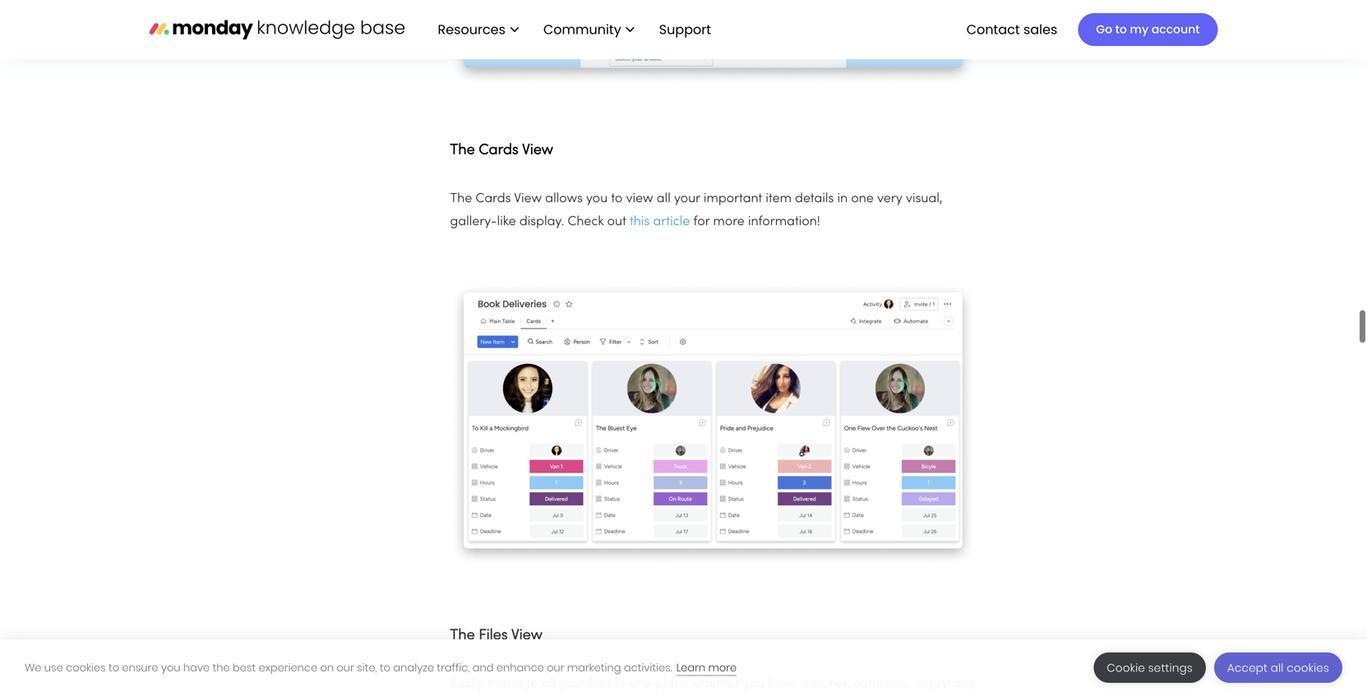 Task type: describe. For each thing, give the bounding box(es) containing it.
manage
[[487, 679, 538, 691]]

2 the cards view from the top
[[450, 193, 545, 205]]

1 vertical spatial you
[[161, 661, 180, 676]]

your inside allows you to view all your important item details in one very visual, gallery-like display. check out
[[674, 193, 700, 205]]

analyze
[[393, 661, 434, 676]]

we
[[25, 661, 42, 676]]

we use cookies to ensure you have the best experience on our site, to analyze traffic, and enhance our marketing activities. learn more
[[25, 661, 737, 676]]

one inside easily manage all your files in one place whether you have pictures, contracts, or just any
[[629, 679, 652, 691]]

your inside easily manage all your files in one place whether you have pictures, contracts, or just any
[[559, 679, 585, 691]]

contact sales
[[967, 20, 1058, 38]]

allows
[[545, 193, 583, 205]]

you inside allows you to view all your important item details in one very visual, gallery-like display. check out
[[586, 193, 608, 205]]

cookie settings button
[[1094, 653, 1206, 683]]

activities.
[[624, 661, 673, 676]]

cookies for use
[[66, 661, 106, 676]]

pictures,
[[801, 679, 851, 691]]

in inside easily manage all your files in one place whether you have pictures, contracts, or just any
[[615, 679, 626, 691]]

this
[[630, 216, 650, 228]]

view
[[626, 193, 653, 205]]

community link
[[535, 15, 643, 44]]

to inside main element
[[1116, 21, 1127, 37]]

just
[[931, 679, 951, 691]]

gallery-
[[450, 216, 497, 228]]

visual,
[[906, 193, 943, 205]]

0 horizontal spatial have
[[183, 661, 210, 676]]

article
[[653, 216, 690, 228]]

important
[[704, 193, 763, 205]]

2 the from the top
[[450, 193, 472, 205]]

all inside easily manage all your files in one place whether you have pictures, contracts, or just any
[[541, 679, 555, 691]]

contracts,
[[854, 679, 911, 691]]

best
[[233, 661, 256, 676]]

this article for more information!
[[630, 216, 821, 228]]

1 our from the left
[[337, 661, 354, 676]]

go to my account
[[1097, 21, 1200, 37]]

in inside allows you to view all your important item details in one very visual, gallery-like display. check out
[[838, 193, 848, 205]]

any
[[954, 679, 976, 691]]

0 vertical spatial cards
[[479, 143, 519, 157]]

cookie settings
[[1107, 661, 1193, 676]]

details
[[795, 193, 834, 205]]

files
[[588, 679, 612, 691]]

the files view
[[450, 629, 543, 643]]

community
[[544, 20, 622, 38]]

1 the from the top
[[450, 143, 475, 157]]

allows you to view all your important item details in one very visual, gallery-like display. check out
[[450, 193, 943, 228]]

to left ensure at the left bottom of page
[[109, 661, 119, 676]]

list containing resources
[[421, 0, 725, 59]]

1 vertical spatial cards
[[476, 193, 511, 205]]

my
[[1130, 21, 1149, 37]]

whether
[[691, 679, 740, 691]]

site,
[[357, 661, 377, 676]]

go to my account link
[[1078, 13, 1218, 46]]

2 our from the left
[[547, 661, 565, 676]]

place
[[655, 679, 688, 691]]

dialog containing cookie settings
[[0, 640, 1368, 697]]

easily
[[450, 679, 484, 691]]

learn more link
[[677, 661, 737, 676]]

cookie
[[1107, 661, 1146, 676]]



Task type: vqa. For each thing, say whether or not it's contained in the screenshot.
"Value": "21B Baker St., London",
no



Task type: locate. For each thing, give the bounding box(es) containing it.
0 horizontal spatial your
[[559, 679, 585, 691]]

one
[[852, 193, 874, 205], [629, 679, 652, 691]]

and
[[473, 661, 494, 676]]

1 cookies from the left
[[66, 661, 106, 676]]

1 horizontal spatial you
[[586, 193, 608, 205]]

0 vertical spatial your
[[674, 193, 700, 205]]

you right ensure at the left bottom of page
[[161, 661, 180, 676]]

all
[[657, 193, 671, 205], [1271, 661, 1284, 676], [541, 679, 555, 691]]

view
[[522, 143, 553, 157], [514, 193, 542, 205], [511, 629, 543, 643]]

more down important
[[713, 216, 745, 228]]

2 horizontal spatial all
[[1271, 661, 1284, 676]]

1 the cards view from the top
[[450, 143, 553, 157]]

information!
[[748, 216, 821, 228]]

1 vertical spatial image image
[[450, 283, 977, 567]]

0 horizontal spatial cookies
[[66, 661, 106, 676]]

display.
[[520, 216, 564, 228]]

2 cookies from the left
[[1287, 661, 1330, 676]]

your up the for at the right top of the page
[[674, 193, 700, 205]]

the cards view
[[450, 143, 553, 157], [450, 193, 545, 205]]

cookies for all
[[1287, 661, 1330, 676]]

dialog
[[0, 640, 1368, 697]]

contact sales link
[[959, 15, 1066, 44]]

0 vertical spatial all
[[657, 193, 671, 205]]

marketing
[[567, 661, 621, 676]]

in right files
[[615, 679, 626, 691]]

cookies right use
[[66, 661, 106, 676]]

all right 'accept'
[[1271, 661, 1284, 676]]

0 vertical spatial the cards view
[[450, 143, 553, 157]]

our right enhance
[[547, 661, 565, 676]]

1 horizontal spatial our
[[547, 661, 565, 676]]

to
[[1116, 21, 1127, 37], [611, 193, 623, 205], [109, 661, 119, 676], [380, 661, 391, 676]]

0 vertical spatial the
[[450, 143, 475, 157]]

more
[[713, 216, 745, 228], [709, 661, 737, 676]]

have left the
[[183, 661, 210, 676]]

0 vertical spatial image image
[[450, 0, 977, 81]]

learn
[[677, 661, 706, 676]]

1 vertical spatial more
[[709, 661, 737, 676]]

your down marketing
[[559, 679, 585, 691]]

2 vertical spatial all
[[541, 679, 555, 691]]

have left pictures,
[[768, 679, 798, 691]]

2 vertical spatial you
[[743, 679, 765, 691]]

accept all cookies
[[1228, 661, 1330, 676]]

main element
[[421, 0, 1218, 59]]

0 horizontal spatial all
[[541, 679, 555, 691]]

this article link
[[630, 216, 690, 228]]

have
[[183, 661, 210, 676], [768, 679, 798, 691]]

1 vertical spatial view
[[514, 193, 542, 205]]

cards
[[479, 143, 519, 157], [476, 193, 511, 205]]

traffic,
[[437, 661, 470, 676]]

all down enhance
[[541, 679, 555, 691]]

0 vertical spatial have
[[183, 661, 210, 676]]

0 vertical spatial more
[[713, 216, 745, 228]]

use
[[44, 661, 63, 676]]

view up enhance
[[511, 629, 543, 643]]

monday.com logo image
[[149, 12, 405, 47]]

our
[[337, 661, 354, 676], [547, 661, 565, 676]]

cookies
[[66, 661, 106, 676], [1287, 661, 1330, 676]]

support link
[[651, 15, 725, 44], [659, 20, 716, 38]]

2 vertical spatial view
[[511, 629, 543, 643]]

all inside button
[[1271, 661, 1284, 676]]

list
[[421, 0, 725, 59]]

you right the whether
[[743, 679, 765, 691]]

files
[[479, 629, 508, 643]]

you inside easily manage all your files in one place whether you have pictures, contracts, or just any
[[743, 679, 765, 691]]

the
[[450, 143, 475, 157], [450, 193, 472, 205], [450, 629, 475, 643]]

your
[[674, 193, 700, 205], [559, 679, 585, 691]]

more up the whether
[[709, 661, 737, 676]]

item
[[766, 193, 792, 205]]

1 vertical spatial the cards view
[[450, 193, 545, 205]]

1 image image from the top
[[450, 0, 977, 81]]

1 horizontal spatial cookies
[[1287, 661, 1330, 676]]

1 horizontal spatial your
[[674, 193, 700, 205]]

to right go
[[1116, 21, 1127, 37]]

1 vertical spatial all
[[1271, 661, 1284, 676]]

cookies right 'accept'
[[1287, 661, 1330, 676]]

all inside allows you to view all your important item details in one very visual, gallery-like display. check out
[[657, 193, 671, 205]]

all up 'this article' link
[[657, 193, 671, 205]]

one down activities.
[[629, 679, 652, 691]]

in right details
[[838, 193, 848, 205]]

enhance
[[497, 661, 544, 676]]

out
[[607, 216, 626, 228]]

one inside allows you to view all your important item details in one very visual, gallery-like display. check out
[[852, 193, 874, 205]]

1 horizontal spatial in
[[838, 193, 848, 205]]

one left very
[[852, 193, 874, 205]]

1 vertical spatial the
[[450, 193, 472, 205]]

ensure
[[122, 661, 158, 676]]

accept all cookies button
[[1215, 653, 1343, 683]]

on
[[320, 661, 334, 676]]

resources link
[[430, 15, 527, 44]]

you up check
[[586, 193, 608, 205]]

1 vertical spatial have
[[768, 679, 798, 691]]

sales
[[1024, 20, 1058, 38]]

0 horizontal spatial one
[[629, 679, 652, 691]]

0 vertical spatial one
[[852, 193, 874, 205]]

1 horizontal spatial all
[[657, 193, 671, 205]]

our right on
[[337, 661, 354, 676]]

settings
[[1149, 661, 1193, 676]]

2 image image from the top
[[450, 283, 977, 567]]

view up the allows
[[522, 143, 553, 157]]

in
[[838, 193, 848, 205], [615, 679, 626, 691]]

support
[[659, 20, 711, 38]]

0 horizontal spatial our
[[337, 661, 354, 676]]

3 the from the top
[[450, 629, 475, 643]]

experience
[[259, 661, 318, 676]]

image image
[[450, 0, 977, 81], [450, 283, 977, 567]]

0 vertical spatial in
[[838, 193, 848, 205]]

1 vertical spatial your
[[559, 679, 585, 691]]

0 horizontal spatial in
[[615, 679, 626, 691]]

0 vertical spatial you
[[586, 193, 608, 205]]

0 vertical spatial view
[[522, 143, 553, 157]]

the
[[213, 661, 230, 676]]

1 vertical spatial one
[[629, 679, 652, 691]]

contact
[[967, 20, 1020, 38]]

to inside allows you to view all your important item details in one very visual, gallery-like display. check out
[[611, 193, 623, 205]]

account
[[1152, 21, 1200, 37]]

to left view
[[611, 193, 623, 205]]

view up 'display.' at the left of page
[[514, 193, 542, 205]]

go
[[1097, 21, 1113, 37]]

very
[[878, 193, 903, 205]]

0 horizontal spatial you
[[161, 661, 180, 676]]

easily manage all your files in one place whether you have pictures, contracts, or just any
[[450, 679, 976, 697]]

for
[[694, 216, 710, 228]]

accept
[[1228, 661, 1268, 676]]

cookies inside accept all cookies button
[[1287, 661, 1330, 676]]

2 horizontal spatial you
[[743, 679, 765, 691]]

1 vertical spatial in
[[615, 679, 626, 691]]

like
[[497, 216, 516, 228]]

or
[[915, 679, 927, 691]]

1 horizontal spatial have
[[768, 679, 798, 691]]

2 vertical spatial the
[[450, 629, 475, 643]]

to right site,
[[380, 661, 391, 676]]

have inside easily manage all your files in one place whether you have pictures, contracts, or just any
[[768, 679, 798, 691]]

you
[[586, 193, 608, 205], [161, 661, 180, 676], [743, 679, 765, 691]]

resources
[[438, 20, 506, 38]]

check
[[568, 216, 604, 228]]

1 horizontal spatial one
[[852, 193, 874, 205]]



